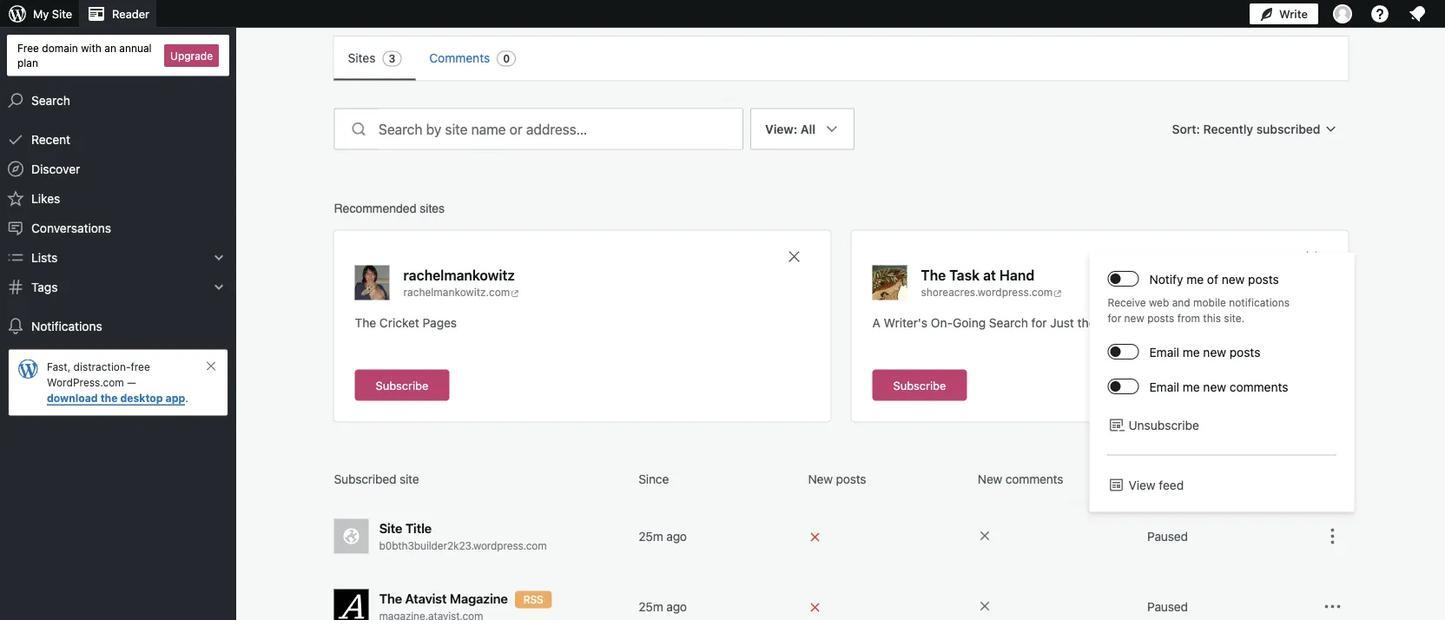 Task type: locate. For each thing, give the bounding box(es) containing it.
comments inside column header
[[1006, 472, 1064, 486]]

1 paused from the top
[[1148, 529, 1189, 544]]

0 horizontal spatial subscribe
[[376, 379, 429, 392]]

new up site title row
[[809, 472, 833, 486]]

dismiss this recommendation image
[[786, 248, 803, 265]]

2 subscribe button from the left
[[873, 370, 967, 401]]

sort: recently subscribed button
[[1166, 113, 1349, 145]]

2 horizontal spatial the
[[921, 267, 946, 283]]

25m inside the atavist magazine row
[[639, 600, 664, 614]]

subscribe for rachelmankowitz
[[376, 379, 429, 392]]

web
[[1150, 297, 1170, 309]]

more information image
[[978, 529, 992, 543]]

0 horizontal spatial subscribe button
[[355, 370, 450, 401]]

1 vertical spatial ago
[[667, 600, 687, 614]]

posts inside column header
[[836, 472, 867, 486]]

for left the "just"
[[1032, 315, 1048, 330]]

1 ago from the top
[[667, 529, 687, 544]]

0 vertical spatial search
[[31, 93, 70, 107]]

site
[[52, 7, 72, 20], [379, 521, 403, 536]]

me down the from
[[1183, 345, 1201, 359]]

25m ago inside site title row
[[639, 529, 687, 544]]

1 25m ago from the top
[[639, 529, 687, 544]]

email down words
[[1150, 345, 1180, 359]]

rachelmankowitz.com
[[404, 286, 510, 298]]

0 horizontal spatial comments
[[1006, 472, 1064, 486]]

paused
[[1148, 529, 1189, 544], [1148, 600, 1189, 614]]

25m ago inside the atavist magazine row
[[639, 600, 687, 614]]

0 horizontal spatial site
[[52, 7, 72, 20]]

1 vertical spatial paused cell
[[1148, 598, 1311, 616]]

posts
[[1249, 272, 1280, 286], [1148, 312, 1175, 325], [1230, 345, 1261, 359], [836, 472, 867, 486]]

menu
[[334, 36, 1349, 80]]

1 horizontal spatial subscribe button
[[873, 370, 967, 401]]

cell down site title row
[[809, 597, 971, 617]]

1 25m from the top
[[639, 529, 664, 544]]

new comments
[[978, 472, 1064, 486]]

row containing subscribed site
[[334, 471, 1349, 502]]

just
[[1051, 315, 1075, 330]]

going
[[953, 315, 986, 330]]

0 vertical spatial paused
[[1148, 529, 1189, 544]]

site left title
[[379, 521, 403, 536]]

1 paused cell from the top
[[1148, 528, 1311, 545]]

more actions image
[[1323, 597, 1344, 617]]

paused cell inside site title row
[[1148, 528, 1311, 545]]

conversations
[[31, 221, 111, 235]]

email inside column header
[[1148, 472, 1177, 486]]

subscribe button for rachelmankowitz
[[355, 370, 450, 401]]

cell down new posts column header
[[809, 527, 971, 546]]

subscribe down 'cricket'
[[376, 379, 429, 392]]

1 vertical spatial me
[[1183, 345, 1201, 359]]

help image
[[1370, 3, 1391, 24]]

1 vertical spatial the
[[100, 392, 118, 405]]

distraction-
[[74, 361, 131, 373]]

ago inside site title row
[[667, 529, 687, 544]]

2 25m from the top
[[639, 600, 664, 614]]

at
[[984, 267, 997, 283]]

2 paused cell from the top
[[1148, 598, 1311, 616]]

1 horizontal spatial comments
[[1230, 380, 1289, 394]]

posts up site title row
[[836, 472, 867, 486]]

25m for site title cell
[[639, 529, 664, 544]]

cell
[[809, 527, 971, 546], [809, 597, 971, 617]]

subscribe for the task at hand
[[894, 379, 947, 392]]

1 vertical spatial 25m
[[639, 600, 664, 614]]

the right the "just"
[[1078, 315, 1096, 330]]

new inside receive web and mobile notifications for new posts from this site.
[[1125, 312, 1145, 325]]

my site link
[[0, 0, 79, 28]]

notify me of new posts
[[1150, 272, 1280, 286]]

hand
[[1000, 267, 1035, 283]]

me down email me new posts in the right of the page
[[1183, 380, 1201, 394]]

me left "of"
[[1187, 272, 1204, 286]]

cell inside the atavist magazine row
[[809, 597, 971, 617]]

rss
[[524, 594, 544, 606]]

recently
[[1204, 122, 1254, 136]]

search down shoreacres.wordpress.com link
[[990, 315, 1029, 330]]

subscribe down writer's
[[894, 379, 947, 392]]

1 new from the left
[[809, 472, 833, 486]]

cell inside site title row
[[809, 527, 971, 546]]

fast, distraction-free wordpress.com — download the desktop app .
[[47, 361, 188, 405]]

the for the task at hand
[[921, 267, 946, 283]]

25m inside site title row
[[639, 529, 664, 544]]

2 25m ago from the top
[[639, 600, 687, 614]]

view:
[[766, 122, 798, 136]]

row
[[334, 471, 1349, 502]]

—
[[127, 377, 136, 389]]

1 vertical spatial site
[[379, 521, 403, 536]]

table
[[334, 471, 1349, 620]]

menu containing sites
[[334, 36, 1349, 80]]

0 horizontal spatial the
[[355, 315, 376, 330]]

25m ago for the atavist magazine cell
[[639, 600, 687, 614]]

0 vertical spatial paused cell
[[1148, 528, 1311, 545]]

1 horizontal spatial the
[[379, 591, 402, 607]]

2 vertical spatial the
[[379, 591, 402, 607]]

me
[[1187, 272, 1204, 286], [1183, 345, 1201, 359], [1183, 380, 1201, 394]]

0 vertical spatial me
[[1187, 272, 1204, 286]]

0 vertical spatial the
[[921, 267, 946, 283]]

notify
[[1150, 272, 1184, 286]]

the left atavist
[[379, 591, 402, 607]]

new inside column header
[[978, 472, 1003, 486]]

shoreacres.wordpress.com link
[[921, 285, 1066, 300]]

the atavist magazine image
[[334, 590, 369, 620]]

0 horizontal spatial the
[[100, 392, 118, 405]]

the atavist magazine
[[379, 591, 508, 607]]

atavist
[[405, 591, 447, 607]]

0 vertical spatial email
[[1150, 345, 1180, 359]]

upgrade
[[170, 49, 213, 62]]

a
[[873, 315, 881, 330]]

new down receive
[[1125, 312, 1145, 325]]

subscribed site column header
[[334, 471, 632, 488]]

1 vertical spatial the
[[355, 315, 376, 330]]

tags
[[31, 280, 58, 294]]

2 new from the left
[[978, 472, 1003, 486]]

site inside site title b0bth3builder2k23.wordpress.com
[[379, 521, 403, 536]]

posts down web
[[1148, 312, 1175, 325]]

view
[[1129, 478, 1156, 492]]

ago
[[667, 529, 687, 544], [667, 600, 687, 614]]

1 horizontal spatial for
[[1108, 312, 1122, 325]]

new for new comments
[[978, 472, 1003, 486]]

search up recent
[[31, 93, 70, 107]]

the
[[1078, 315, 1096, 330], [100, 392, 118, 405]]

1 vertical spatial 25m ago
[[639, 600, 687, 614]]

1 vertical spatial email
[[1150, 380, 1180, 394]]

0 horizontal spatial for
[[1032, 315, 1048, 330]]

more actions image
[[1323, 526, 1344, 547]]

conversations link
[[0, 213, 236, 243]]

subscribe button for the task at hand
[[873, 370, 967, 401]]

comments
[[429, 51, 490, 65]]

pages
[[423, 315, 457, 330]]

from
[[1178, 312, 1201, 325]]

for
[[1108, 312, 1122, 325], [1032, 315, 1048, 330]]

1 vertical spatial paused
[[1148, 600, 1189, 614]]

the left 'cricket'
[[355, 315, 376, 330]]

2 vertical spatial email
[[1148, 472, 1177, 486]]

1 vertical spatial search
[[990, 315, 1029, 330]]

0 horizontal spatial search
[[31, 93, 70, 107]]

comments
[[1230, 380, 1289, 394], [1006, 472, 1064, 486]]

annual
[[119, 42, 152, 54]]

a writer's on-going search for just the right words
[[873, 315, 1168, 330]]

cell for more information image
[[809, 597, 971, 617]]

25m
[[639, 529, 664, 544], [639, 600, 664, 614]]

the left task at top
[[921, 267, 946, 283]]

email up unsubscribe on the bottom of the page
[[1150, 380, 1180, 394]]

for down receive
[[1108, 312, 1122, 325]]

1 cell from the top
[[809, 527, 971, 546]]

2 vertical spatial me
[[1183, 380, 1201, 394]]

the
[[921, 267, 946, 283], [355, 315, 376, 330], [379, 591, 402, 607]]

reader
[[112, 7, 149, 20]]

desktop
[[120, 392, 163, 405]]

subscribe button down writer's
[[873, 370, 967, 401]]

email left "frequency" on the right bottom of the page
[[1148, 472, 1177, 486]]

0 horizontal spatial new
[[809, 472, 833, 486]]

0 vertical spatial ago
[[667, 529, 687, 544]]

recommended sites
[[334, 201, 445, 215]]

notifications
[[1230, 297, 1290, 309]]

the inside cell
[[379, 591, 402, 607]]

paused inside site title row
[[1148, 529, 1189, 544]]

new down 'this'
[[1204, 345, 1227, 359]]

more information image
[[978, 600, 992, 613]]

paused inside the atavist magazine row
[[1148, 600, 1189, 614]]

2 paused from the top
[[1148, 600, 1189, 614]]

None search field
[[334, 108, 744, 150]]

this
[[1204, 312, 1222, 325]]

1 horizontal spatial site
[[379, 521, 403, 536]]

0 vertical spatial the
[[1078, 315, 1096, 330]]

2 ago from the top
[[667, 600, 687, 614]]

1 vertical spatial comments
[[1006, 472, 1064, 486]]

1 subscribe button from the left
[[355, 370, 450, 401]]

new
[[809, 472, 833, 486], [978, 472, 1003, 486]]

email for email me new posts
[[1150, 345, 1180, 359]]

cricket
[[380, 315, 420, 330]]

1 vertical spatial cell
[[809, 597, 971, 617]]

site title row
[[334, 502, 1349, 572]]

my profile image
[[1334, 4, 1353, 23]]

paused cell
[[1148, 528, 1311, 545], [1148, 598, 1311, 616]]

posts inside receive web and mobile notifications for new posts from this site.
[[1148, 312, 1175, 325]]

1 horizontal spatial subscribe
[[894, 379, 947, 392]]

the atavist magazine cell
[[334, 590, 632, 620]]

the cricket pages
[[355, 315, 457, 330]]

the for the cricket pages
[[355, 315, 376, 330]]

new inside column header
[[809, 472, 833, 486]]

notifications link
[[0, 312, 236, 341]]

paused cell for more actions icon
[[1148, 598, 1311, 616]]

more image
[[1323, 0, 1344, 4]]

1 horizontal spatial search
[[990, 315, 1029, 330]]

subscribe button
[[355, 370, 450, 401], [873, 370, 967, 401]]

wordpress.com
[[47, 377, 124, 389]]

0 vertical spatial cell
[[809, 527, 971, 546]]

new posts column header
[[809, 471, 971, 488]]

task
[[950, 267, 980, 283]]

search
[[31, 93, 70, 107], [990, 315, 1029, 330]]

paused cell for more actions image
[[1148, 528, 1311, 545]]

email
[[1150, 345, 1180, 359], [1150, 380, 1180, 394], [1148, 472, 1177, 486]]

2 cell from the top
[[809, 597, 971, 617]]

paused cell inside the atavist magazine row
[[1148, 598, 1311, 616]]

view: all button
[[751, 108, 855, 289]]

new up more information icon
[[978, 472, 1003, 486]]

new comments column header
[[978, 471, 1141, 488]]

ago inside the atavist magazine row
[[667, 600, 687, 614]]

0 vertical spatial site
[[52, 7, 72, 20]]

site right my
[[52, 7, 72, 20]]

1 subscribe from the left
[[376, 379, 429, 392]]

sort: recently subscribed
[[1173, 122, 1321, 136]]

the atavist magazine row
[[334, 572, 1349, 620]]

1 horizontal spatial new
[[978, 472, 1003, 486]]

0 vertical spatial 25m ago
[[639, 529, 687, 544]]

2 subscribe from the left
[[894, 379, 947, 392]]

the task at hand link
[[921, 265, 1035, 285]]

0 vertical spatial comments
[[1230, 380, 1289, 394]]

writer's
[[884, 315, 928, 330]]

free domain with an annual plan
[[17, 42, 152, 68]]

the down wordpress.com
[[100, 392, 118, 405]]

posts up notifications
[[1249, 272, 1280, 286]]

25m ago
[[639, 529, 687, 544], [639, 600, 687, 614]]

for inside receive web and mobile notifications for new posts from this site.
[[1108, 312, 1122, 325]]

0 vertical spatial 25m
[[639, 529, 664, 544]]

email for email frequency
[[1148, 472, 1177, 486]]

sites
[[348, 51, 376, 65]]

likes link
[[0, 184, 236, 213]]

subscribe button down 'cricket'
[[355, 370, 450, 401]]



Task type: describe. For each thing, give the bounding box(es) containing it.
app
[[166, 392, 185, 405]]

of
[[1208, 272, 1219, 286]]

discover
[[31, 162, 80, 176]]

frequency
[[1180, 472, 1236, 486]]

paused for more actions image
[[1148, 529, 1189, 544]]

search link
[[0, 86, 236, 115]]

receive web and mobile notifications for new posts from this site.
[[1108, 297, 1290, 325]]

.
[[185, 392, 188, 405]]

keyboard_arrow_down image
[[210, 249, 228, 266]]

lists
[[31, 250, 58, 265]]

upgrade button
[[164, 44, 219, 67]]

recent link
[[0, 125, 236, 154]]

free
[[131, 361, 150, 373]]

new down email me new posts in the right of the page
[[1204, 380, 1227, 394]]

view: all
[[766, 122, 816, 136]]

for for just
[[1032, 315, 1048, 330]]

right
[[1099, 315, 1129, 330]]

write link
[[1250, 0, 1319, 28]]

notifications
[[31, 319, 102, 333]]

magazine
[[450, 591, 508, 607]]

site title cell
[[334, 519, 632, 554]]

site title link
[[379, 519, 632, 538]]

the for the atavist magazine
[[379, 591, 402, 607]]

1 horizontal spatial the
[[1078, 315, 1096, 330]]

rachelmankowitz
[[404, 267, 515, 283]]

site title b0bth3builder2k23.wordpress.com
[[379, 521, 547, 552]]

rachelmankowitz.com link
[[404, 285, 547, 300]]

email me new posts
[[1150, 345, 1261, 359]]

3
[[389, 53, 396, 65]]

on-
[[931, 315, 953, 330]]

email frequency
[[1148, 472, 1236, 486]]

the task at hand
[[921, 267, 1035, 283]]

feed
[[1159, 478, 1184, 492]]

and
[[1173, 297, 1191, 309]]

sites
[[420, 201, 445, 215]]

sort:
[[1173, 122, 1201, 136]]

site.
[[1225, 312, 1245, 325]]

discover link
[[0, 154, 236, 184]]

for for new
[[1108, 312, 1122, 325]]

receive
[[1108, 297, 1147, 309]]

email for email me new comments
[[1150, 380, 1180, 394]]

25m for the atavist magazine cell
[[639, 600, 664, 614]]

me for comments
[[1183, 380, 1201, 394]]

recent
[[31, 132, 70, 146]]

mobile
[[1194, 297, 1227, 309]]

since
[[639, 472, 669, 486]]

new for new posts
[[809, 472, 833, 486]]

unsubscribe button
[[1108, 417, 1337, 434]]

free
[[17, 42, 39, 54]]

rachelmankowitz link
[[404, 265, 515, 285]]

download
[[47, 392, 98, 405]]

view feed link
[[1108, 477, 1337, 494]]

site
[[400, 472, 419, 486]]

my site
[[33, 7, 72, 20]]

Search search field
[[379, 109, 743, 149]]

email frequency column header
[[1148, 471, 1311, 488]]

title
[[406, 521, 432, 536]]

me for posts
[[1183, 345, 1201, 359]]

tags link
[[0, 272, 236, 302]]

subscribed
[[334, 472, 397, 486]]

table containing site title
[[334, 471, 1349, 620]]

dismiss image
[[204, 359, 218, 373]]

email me new comments
[[1150, 380, 1289, 394]]

lists link
[[0, 243, 236, 272]]

all
[[801, 122, 816, 136]]

paused for more actions icon
[[1148, 600, 1189, 614]]

new right "of"
[[1222, 272, 1245, 286]]

domain
[[42, 42, 78, 54]]

recommended
[[334, 201, 417, 215]]

posts down site.
[[1230, 345, 1261, 359]]

cell for more information icon
[[809, 527, 971, 546]]

fast,
[[47, 361, 71, 373]]

an
[[105, 42, 116, 54]]

dismiss this recommendation image
[[1304, 248, 1321, 265]]

write
[[1280, 7, 1309, 20]]

with
[[81, 42, 102, 54]]

manage your notifications image
[[1408, 3, 1429, 24]]

my
[[33, 7, 49, 20]]

25m ago for site title cell
[[639, 529, 687, 544]]

since column header
[[639, 471, 802, 488]]

b0bth3builder2k23.wordpress.com
[[379, 540, 547, 552]]

me for new
[[1187, 272, 1204, 286]]

the inside fast, distraction-free wordpress.com — download the desktop app .
[[100, 392, 118, 405]]

keyboard_arrow_down image
[[210, 279, 228, 296]]

ago for site title cell
[[667, 529, 687, 544]]

subscribed
[[1257, 122, 1321, 136]]

reader link
[[79, 0, 156, 28]]

b0bth3builder2k23.wordpress.com link
[[379, 538, 632, 554]]

words
[[1132, 315, 1168, 330]]

ago for the atavist magazine cell
[[667, 600, 687, 614]]

plan
[[17, 56, 38, 68]]

subscribed site
[[334, 472, 419, 486]]

new posts
[[809, 472, 867, 486]]



Task type: vqa. For each thing, say whether or not it's contained in the screenshot.
New comments 'Column Header'
yes



